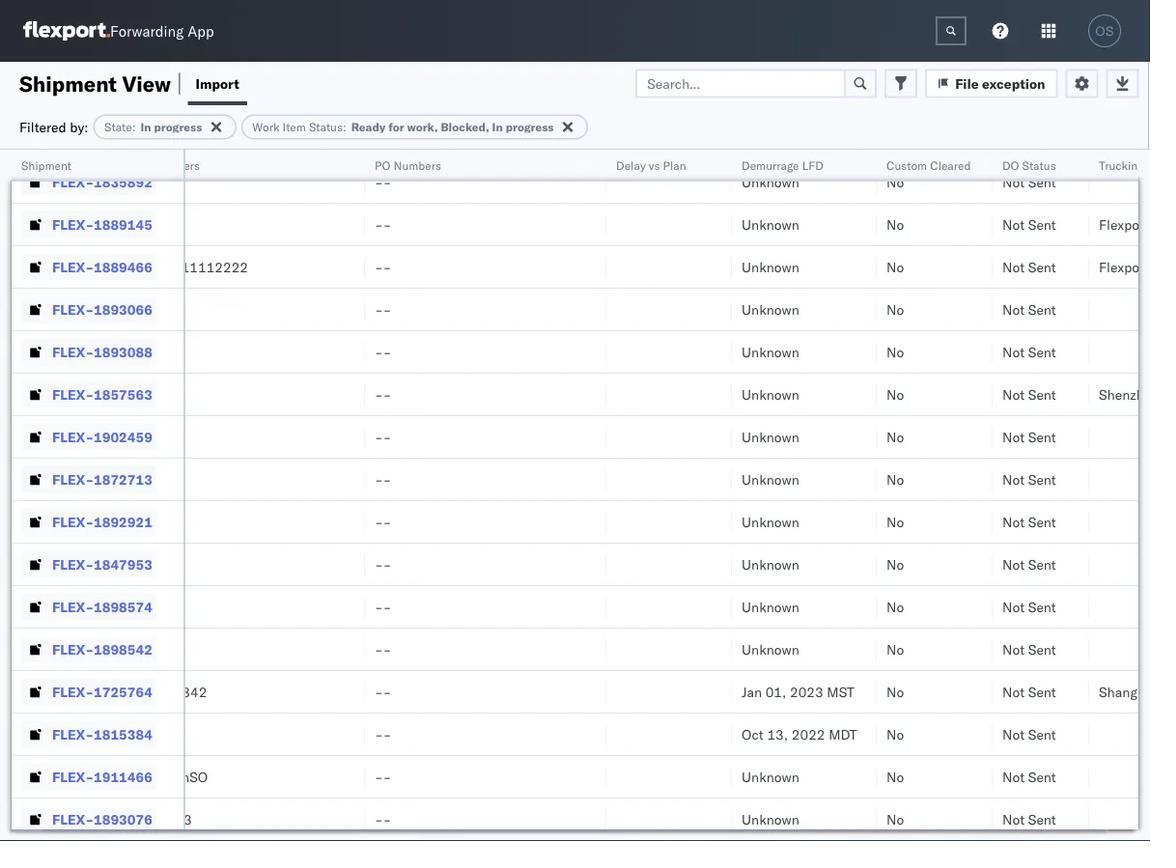 Task type: vqa. For each thing, say whether or not it's contained in the screenshot.
Flex-1857563
yes



Task type: describe. For each thing, give the bounding box(es) containing it.
cleared
[[930, 158, 971, 172]]

forwarding app link
[[23, 21, 214, 41]]

8 resize handle column header from the left
[[1066, 150, 1090, 841]]

2 in from the left
[[492, 120, 503, 134]]

2 unknown from the top
[[742, 216, 800, 233]]

5 no from the top
[[887, 343, 904, 360]]

3 unknown from the top
[[742, 258, 800, 275]]

11 sent from the top
[[1029, 598, 1057, 615]]

flex-1725764 button
[[21, 679, 156, 706]]

flex-1889145 button
[[21, 211, 156, 238]]

11 unknown from the top
[[742, 598, 800, 615]]

flex-1892921
[[52, 513, 152, 530]]

flex-1835892
[[52, 173, 152, 190]]

8 not from the top
[[1003, 471, 1025, 488]]

state : in progress
[[104, 120, 202, 134]]

7 not sent from the top
[[1003, 428, 1057, 445]]

11 -- from the top
[[375, 598, 392, 615]]

16 -- from the top
[[375, 811, 392, 828]]

os
[[1096, 24, 1114, 38]]

2 not from the top
[[1003, 216, 1025, 233]]

numbers for po numbers
[[394, 158, 441, 172]]

4 no from the top
[[887, 301, 904, 318]]

9 -- from the top
[[375, 513, 392, 530]]

by:
[[70, 118, 88, 135]]

10 -- from the top
[[375, 556, 392, 573]]

do
[[1003, 158, 1020, 172]]

16 no from the top
[[887, 811, 904, 828]]

filtered by:
[[19, 118, 88, 135]]

1 flexport  from the top
[[1099, 216, 1150, 233]]

8 not sent from the top
[[1003, 471, 1057, 488]]

plan
[[663, 158, 686, 172]]

flex-1898574
[[52, 598, 152, 615]]

flex-1725764
[[52, 683, 152, 700]]

10 unknown from the top
[[742, 556, 800, 573]]

for
[[389, 120, 404, 134]]

flex-1847953
[[52, 556, 152, 573]]

1 not from the top
[[1003, 173, 1025, 190]]

16 sent from the top
[[1029, 811, 1057, 828]]

flex-1857563
[[52, 386, 152, 403]]

2 sent from the top
[[1029, 216, 1057, 233]]

1889145
[[94, 216, 152, 233]]

flex- for 1893066
[[52, 301, 94, 318]]

1893076
[[94, 811, 152, 828]]

flex-1898574 button
[[21, 594, 156, 621]]

1815384
[[94, 726, 152, 743]]

15 not from the top
[[1003, 768, 1025, 785]]

4 -- from the top
[[375, 301, 392, 318]]

2 : from the left
[[343, 120, 347, 134]]

flex- for 1815384
[[52, 726, 94, 743]]

12 not sent from the top
[[1003, 641, 1057, 658]]

flex- for 1893076
[[52, 811, 94, 828]]

13 no from the top
[[887, 683, 904, 700]]

1 -- from the top
[[375, 173, 392, 190]]

1111223
[[133, 811, 192, 828]]

trucking
[[1099, 158, 1144, 172]]

14 not from the top
[[1003, 726, 1025, 743]]

1892921
[[94, 513, 152, 530]]

1 vertical spatial status
[[1023, 158, 1056, 172]]

16 not sent from the top
[[1003, 811, 1057, 828]]

1 not sent from the top
[[1003, 173, 1057, 190]]

5 resize handle column header from the left
[[709, 150, 732, 841]]

flex-1893066 button
[[21, 296, 156, 323]]

0 vertical spatial status
[[309, 120, 343, 134]]

3 -- from the top
[[375, 258, 392, 275]]

14 unknown from the top
[[742, 811, 800, 828]]

item
[[283, 120, 306, 134]]

13 not sent from the top
[[1003, 683, 1057, 700]]

7 sent from the top
[[1029, 428, 1057, 445]]

flex-1893066
[[52, 301, 152, 318]]

mdt
[[829, 726, 857, 743]]

1725764
[[94, 683, 152, 700]]

16 not from the top
[[1003, 811, 1025, 828]]

import button
[[188, 62, 247, 105]]

trucking c
[[1099, 158, 1150, 172]]

3 resize handle column header from the left
[[342, 150, 365, 841]]

1 in from the left
[[140, 120, 151, 134]]

10 sent from the top
[[1029, 556, 1057, 573]]

2022
[[792, 726, 825, 743]]

1835892
[[94, 173, 152, 190]]

demurrage
[[742, 158, 799, 172]]

8 unknown from the top
[[742, 471, 800, 488]]

flex-1898542
[[52, 641, 152, 658]]

view
[[122, 70, 171, 97]]

15 not sent from the top
[[1003, 768, 1057, 785]]

flex-1893088
[[52, 343, 152, 360]]

demurrage lfd button
[[732, 154, 858, 173]]

1 : from the left
[[132, 120, 136, 134]]

flexport. image
[[23, 21, 110, 41]]

1893066
[[94, 301, 152, 318]]

flex- for 1911466
[[52, 768, 94, 785]]

3 not sent from the top
[[1003, 258, 1057, 275]]

shangha
[[1099, 683, 1150, 700]]

1847953
[[94, 556, 152, 573]]

flex-1911466 button
[[21, 764, 156, 791]]

po numbers
[[375, 158, 441, 172]]

5 not sent from the top
[[1003, 343, 1057, 360]]

15 sent from the top
[[1029, 768, 1057, 785]]

11 no from the top
[[887, 598, 904, 615]]

14 no from the top
[[887, 726, 904, 743]]

7 -- from the top
[[375, 428, 392, 445]]

file
[[955, 75, 979, 92]]

1 progress from the left
[[154, 120, 202, 134]]

state
[[104, 120, 132, 134]]

8 sent from the top
[[1029, 471, 1057, 488]]

ready
[[351, 120, 386, 134]]

2 flexport  from the top
[[1099, 258, 1150, 275]]

2 no from the top
[[887, 216, 904, 233]]

flex-1815384 button
[[21, 721, 156, 748]]

flex- for 1898542
[[52, 641, 94, 658]]

4 resize handle column header from the left
[[583, 150, 607, 841]]

jan
[[742, 683, 762, 700]]

8 no from the top
[[887, 471, 904, 488]]

6 sent from the top
[[1029, 386, 1057, 403]]

flex- for 1847953
[[52, 556, 94, 573]]

import
[[196, 75, 239, 92]]

10 not from the top
[[1003, 556, 1025, 573]]

1898542
[[94, 641, 152, 658]]

so
[[133, 158, 149, 172]]

flex-1893088 button
[[21, 339, 156, 366]]

7 unknown from the top
[[742, 428, 800, 445]]

flex- for 1835892
[[52, 173, 94, 190]]

1 flexport from the top
[[1099, 216, 1150, 233]]

2 flexport from the top
[[1099, 258, 1150, 275]]

10 not sent from the top
[[1003, 556, 1057, 573]]

12 sent from the top
[[1029, 641, 1057, 658]]

7 no from the top
[[887, 428, 904, 445]]

4 not from the top
[[1003, 301, 1025, 318]]

shipment view
[[19, 70, 171, 97]]

flex-1898542 button
[[21, 636, 156, 663]]

numbers for so numbers
[[152, 158, 200, 172]]

flex-1857563 button
[[21, 381, 156, 408]]

os button
[[1083, 9, 1127, 53]]

do status
[[1003, 158, 1056, 172]]

6 no from the top
[[887, 386, 904, 403]]

13 unknown from the top
[[742, 768, 800, 785]]

5 -- from the top
[[375, 343, 392, 360]]

15 -- from the top
[[375, 768, 392, 785]]

8 -- from the top
[[375, 471, 392, 488]]



Task type: locate. For each thing, give the bounding box(es) containing it.
1 horizontal spatial :
[[343, 120, 347, 134]]

0 horizontal spatial status
[[309, 120, 343, 134]]

in right blocked,
[[492, 120, 503, 134]]

flex-1815384
[[52, 726, 152, 743]]

0 horizontal spatial numbers
[[152, 158, 200, 172]]

0 vertical spatial flexport 
[[1099, 216, 1150, 233]]

flex-1893076 button
[[21, 806, 156, 833]]

progress up so numbers
[[154, 120, 202, 134]]

None text field
[[936, 16, 967, 45]]

flexport 
[[1099, 216, 1150, 233], [1099, 258, 1150, 275]]

flex- down "flex-1893088" button
[[52, 386, 94, 403]]

status
[[309, 120, 343, 134], [1023, 158, 1056, 172]]

1 flex- from the top
[[52, 173, 94, 190]]

5 flex- from the top
[[52, 343, 94, 360]]

oct
[[742, 726, 764, 743]]

flex- down flex-1911466 button
[[52, 811, 94, 828]]

testmainso
[[133, 768, 208, 785]]

flex- down flex-1857563 button
[[52, 428, 94, 445]]

flex-1889466 button
[[21, 254, 156, 281]]

flex- down the flex-1902459 button
[[52, 471, 94, 488]]

6 resize handle column header from the left
[[854, 150, 877, 841]]

shipment for shipment
[[21, 158, 71, 172]]

not
[[1003, 173, 1025, 190], [1003, 216, 1025, 233], [1003, 258, 1025, 275], [1003, 301, 1025, 318], [1003, 343, 1025, 360], [1003, 386, 1025, 403], [1003, 428, 1025, 445], [1003, 471, 1025, 488], [1003, 513, 1025, 530], [1003, 556, 1025, 573], [1003, 598, 1025, 615], [1003, 641, 1025, 658], [1003, 683, 1025, 700], [1003, 726, 1025, 743], [1003, 768, 1025, 785], [1003, 811, 1025, 828]]

file exception
[[955, 75, 1046, 92]]

5 unknown from the top
[[742, 343, 800, 360]]

flex- down shipment button
[[52, 173, 94, 190]]

flex- down flex-1898542 button
[[52, 683, 94, 700]]

flex- for 1872713
[[52, 471, 94, 488]]

11 not sent from the top
[[1003, 598, 1057, 615]]

flex- for 1892921
[[52, 513, 94, 530]]

1889466
[[94, 258, 152, 275]]

flex- down flex-1725764 button
[[52, 726, 94, 743]]

1 horizontal spatial numbers
[[394, 158, 441, 172]]

1 no from the top
[[887, 173, 904, 190]]

demurrage lfd
[[742, 158, 824, 172]]

work,
[[407, 120, 438, 134]]

jan 01, 2023 mst
[[742, 683, 855, 700]]

6 unknown from the top
[[742, 386, 800, 403]]

flex-1835892 button
[[21, 169, 156, 196]]

flex-1872713
[[52, 471, 152, 488]]

flex- for 1889145
[[52, 216, 94, 233]]

4 sent from the top
[[1029, 301, 1057, 318]]

progress
[[154, 120, 202, 134], [506, 120, 554, 134]]

7 resize handle column header from the left
[[970, 150, 993, 841]]

flex-1872713 button
[[21, 466, 156, 493]]

in right state
[[140, 120, 151, 134]]

flex-1889145
[[52, 216, 152, 233]]

7 not from the top
[[1003, 428, 1025, 445]]

0 horizontal spatial :
[[132, 120, 136, 134]]

flex- down flex-1835892 button
[[52, 216, 94, 233]]

: up so
[[132, 120, 136, 134]]

flex- down the flex-1893066 button
[[52, 343, 94, 360]]

flex-1902459 button
[[21, 424, 156, 451]]

test121342
[[133, 683, 207, 700]]

blocked,
[[441, 120, 489, 134]]

0 vertical spatial shipment
[[19, 70, 117, 97]]

3 no from the top
[[887, 258, 904, 275]]

7 flex- from the top
[[52, 428, 94, 445]]

oct 13, 2022 mdt
[[742, 726, 857, 743]]

flex- for 1889466
[[52, 258, 94, 275]]

custom cleared
[[887, 158, 971, 172]]

flex-
[[52, 173, 94, 190], [52, 216, 94, 233], [52, 258, 94, 275], [52, 301, 94, 318], [52, 343, 94, 360], [52, 386, 94, 403], [52, 428, 94, 445], [52, 471, 94, 488], [52, 513, 94, 530], [52, 556, 94, 573], [52, 598, 94, 615], [52, 641, 94, 658], [52, 683, 94, 700], [52, 726, 94, 743], [52, 768, 94, 785], [52, 811, 94, 828]]

test1111112222
[[133, 258, 248, 275]]

1 horizontal spatial progress
[[506, 120, 554, 134]]

0 horizontal spatial progress
[[154, 120, 202, 134]]

flex- down flex-1898574 button
[[52, 641, 94, 658]]

unknown
[[742, 173, 800, 190], [742, 216, 800, 233], [742, 258, 800, 275], [742, 301, 800, 318], [742, 343, 800, 360], [742, 386, 800, 403], [742, 428, 800, 445], [742, 471, 800, 488], [742, 513, 800, 530], [742, 556, 800, 573], [742, 598, 800, 615], [742, 641, 800, 658], [742, 768, 800, 785], [742, 811, 800, 828]]

flex-1893076
[[52, 811, 152, 828]]

flex- down flex-1889145 button
[[52, 258, 94, 275]]

1 numbers from the left
[[152, 158, 200, 172]]

0 horizontal spatial in
[[140, 120, 151, 134]]

flex- for 1857563
[[52, 386, 94, 403]]

1898574
[[94, 598, 152, 615]]

12 not from the top
[[1003, 641, 1025, 658]]

file exception button
[[926, 69, 1058, 98], [926, 69, 1058, 98]]

flex- for 1893088
[[52, 343, 94, 360]]

flex- down flex-1847953 button
[[52, 598, 94, 615]]

resize handle column header
[[100, 150, 124, 841], [160, 150, 184, 841], [342, 150, 365, 841], [583, 150, 607, 841], [709, 150, 732, 841], [854, 150, 877, 841], [970, 150, 993, 841], [1066, 150, 1090, 841]]

14 sent from the top
[[1029, 726, 1057, 743]]

6 not sent from the top
[[1003, 386, 1057, 403]]

work item status : ready for work, blocked, in progress
[[252, 120, 554, 134]]

1 unknown from the top
[[742, 173, 800, 190]]

--
[[375, 173, 392, 190], [375, 216, 392, 233], [375, 258, 392, 275], [375, 301, 392, 318], [375, 343, 392, 360], [375, 386, 392, 403], [375, 428, 392, 445], [375, 471, 392, 488], [375, 513, 392, 530], [375, 556, 392, 573], [375, 598, 392, 615], [375, 641, 392, 658], [375, 683, 392, 700], [375, 726, 392, 743], [375, 768, 392, 785], [375, 811, 392, 828]]

1857563
[[94, 386, 152, 403]]

12 unknown from the top
[[742, 641, 800, 658]]

10 no from the top
[[887, 556, 904, 573]]

14 not sent from the top
[[1003, 726, 1057, 743]]

6 flex- from the top
[[52, 386, 94, 403]]

1 horizontal spatial status
[[1023, 158, 1056, 172]]

flex- down flex-1889466 button
[[52, 301, 94, 318]]

app
[[188, 22, 214, 40]]

shipment
[[19, 70, 117, 97], [21, 158, 71, 172]]

13 sent from the top
[[1029, 683, 1057, 700]]

1893088
[[94, 343, 152, 360]]

status right do
[[1023, 158, 1056, 172]]

flex- for 1902459
[[52, 428, 94, 445]]

flex-1889466
[[52, 258, 152, 275]]

4 not sent from the top
[[1003, 301, 1057, 318]]

not sent
[[1003, 173, 1057, 190], [1003, 216, 1057, 233], [1003, 258, 1057, 275], [1003, 301, 1057, 318], [1003, 343, 1057, 360], [1003, 386, 1057, 403], [1003, 428, 1057, 445], [1003, 471, 1057, 488], [1003, 513, 1057, 530], [1003, 556, 1057, 573], [1003, 598, 1057, 615], [1003, 641, 1057, 658], [1003, 683, 1057, 700], [1003, 726, 1057, 743], [1003, 768, 1057, 785], [1003, 811, 1057, 828]]

custom
[[887, 158, 927, 172]]

progress right blocked,
[[506, 120, 554, 134]]

sent
[[1029, 173, 1057, 190], [1029, 216, 1057, 233], [1029, 258, 1057, 275], [1029, 301, 1057, 318], [1029, 343, 1057, 360], [1029, 386, 1057, 403], [1029, 428, 1057, 445], [1029, 471, 1057, 488], [1029, 513, 1057, 530], [1029, 556, 1057, 573], [1029, 598, 1057, 615], [1029, 641, 1057, 658], [1029, 683, 1057, 700], [1029, 726, 1057, 743], [1029, 768, 1057, 785], [1029, 811, 1057, 828]]

numbers
[[152, 158, 200, 172], [394, 158, 441, 172]]

12 no from the top
[[887, 641, 904, 658]]

3 sent from the top
[[1029, 258, 1057, 275]]

6 not from the top
[[1003, 386, 1025, 403]]

13 -- from the top
[[375, 683, 392, 700]]

11 not from the top
[[1003, 598, 1025, 615]]

9 flex- from the top
[[52, 513, 94, 530]]

c
[[1147, 158, 1150, 172]]

filtered
[[19, 118, 66, 135]]

lfd
[[802, 158, 824, 172]]

8 flex- from the top
[[52, 471, 94, 488]]

9 sent from the top
[[1029, 513, 1057, 530]]

1 horizontal spatial in
[[492, 120, 503, 134]]

5 not from the top
[[1003, 343, 1025, 360]]

flex- down flex-1872713 button
[[52, 513, 94, 530]]

2 -- from the top
[[375, 216, 392, 233]]

delay vs plan button
[[607, 154, 713, 173]]

2023
[[790, 683, 824, 700]]

01,
[[766, 683, 787, 700]]

vs
[[649, 158, 660, 172]]

delay
[[616, 158, 646, 172]]

flex-1847953 button
[[21, 551, 156, 578]]

2 resize handle column header from the left
[[160, 150, 184, 841]]

flex- down flex-1892921 button
[[52, 556, 94, 573]]

-
[[375, 173, 383, 190], [383, 173, 392, 190], [375, 216, 383, 233], [383, 216, 392, 233], [375, 258, 383, 275], [383, 258, 392, 275], [375, 301, 383, 318], [383, 301, 392, 318], [375, 343, 383, 360], [383, 343, 392, 360], [375, 386, 383, 403], [383, 386, 392, 403], [375, 428, 383, 445], [383, 428, 392, 445], [375, 471, 383, 488], [383, 471, 392, 488], [375, 513, 383, 530], [383, 513, 392, 530], [375, 556, 383, 573], [383, 556, 392, 573], [375, 598, 383, 615], [383, 598, 392, 615], [375, 641, 383, 658], [383, 641, 392, 658], [375, 683, 383, 700], [383, 683, 392, 700], [375, 726, 383, 743], [383, 726, 392, 743], [375, 768, 383, 785], [383, 768, 392, 785], [375, 811, 383, 828], [383, 811, 392, 828]]

shipment button
[[12, 154, 164, 173]]

shipment up by:
[[19, 70, 117, 97]]

1872713
[[94, 471, 152, 488]]

9 no from the top
[[887, 513, 904, 530]]

9 not sent from the top
[[1003, 513, 1057, 530]]

13,
[[767, 726, 788, 743]]

9 unknown from the top
[[742, 513, 800, 530]]

13 not from the top
[[1003, 683, 1025, 700]]

4 flex- from the top
[[52, 301, 94, 318]]

0 vertical spatial flexport
[[1099, 216, 1150, 233]]

Search... text field
[[636, 69, 846, 98]]

5 sent from the top
[[1029, 343, 1057, 360]]

11 flex- from the top
[[52, 598, 94, 615]]

flex-1892921 button
[[21, 509, 156, 536]]

14 -- from the top
[[375, 726, 392, 743]]

shipment inside button
[[21, 158, 71, 172]]

work
[[252, 120, 280, 134]]

4 unknown from the top
[[742, 301, 800, 318]]

numbers right so
[[152, 158, 200, 172]]

: left 'ready'
[[343, 120, 347, 134]]

1 sent from the top
[[1029, 173, 1057, 190]]

shipment down filtered
[[21, 158, 71, 172]]

forwarding app
[[110, 22, 214, 40]]

6 -- from the top
[[375, 386, 392, 403]]

1902459
[[94, 428, 152, 445]]

13 flex- from the top
[[52, 683, 94, 700]]

flex- for 1898574
[[52, 598, 94, 615]]

9 not from the top
[[1003, 513, 1025, 530]]

po
[[375, 158, 391, 172]]

2 progress from the left
[[506, 120, 554, 134]]

so numbers
[[133, 158, 200, 172]]

1 vertical spatial flexport 
[[1099, 258, 1150, 275]]

1911466
[[94, 768, 152, 785]]

flex-1911466
[[52, 768, 152, 785]]

14 flex- from the top
[[52, 726, 94, 743]]

2 flex- from the top
[[52, 216, 94, 233]]

mst
[[827, 683, 855, 700]]

numbers right po
[[394, 158, 441, 172]]

shipment for shipment view
[[19, 70, 117, 97]]

1 vertical spatial flexport
[[1099, 258, 1150, 275]]

status right item
[[309, 120, 343, 134]]

flex- inside button
[[52, 258, 94, 275]]

1 vertical spatial shipment
[[21, 158, 71, 172]]

exception
[[982, 75, 1046, 92]]

15 flex- from the top
[[52, 768, 94, 785]]

flex- down flex-1815384 button
[[52, 768, 94, 785]]

no
[[887, 173, 904, 190], [887, 216, 904, 233], [887, 258, 904, 275], [887, 301, 904, 318], [887, 343, 904, 360], [887, 386, 904, 403], [887, 428, 904, 445], [887, 471, 904, 488], [887, 513, 904, 530], [887, 556, 904, 573], [887, 598, 904, 615], [887, 641, 904, 658], [887, 683, 904, 700], [887, 726, 904, 743], [887, 768, 904, 785], [887, 811, 904, 828]]

3 flex- from the top
[[52, 258, 94, 275]]

delay vs plan
[[616, 158, 686, 172]]

12 -- from the top
[[375, 641, 392, 658]]

3 not from the top
[[1003, 258, 1025, 275]]

flex- for 1725764
[[52, 683, 94, 700]]



